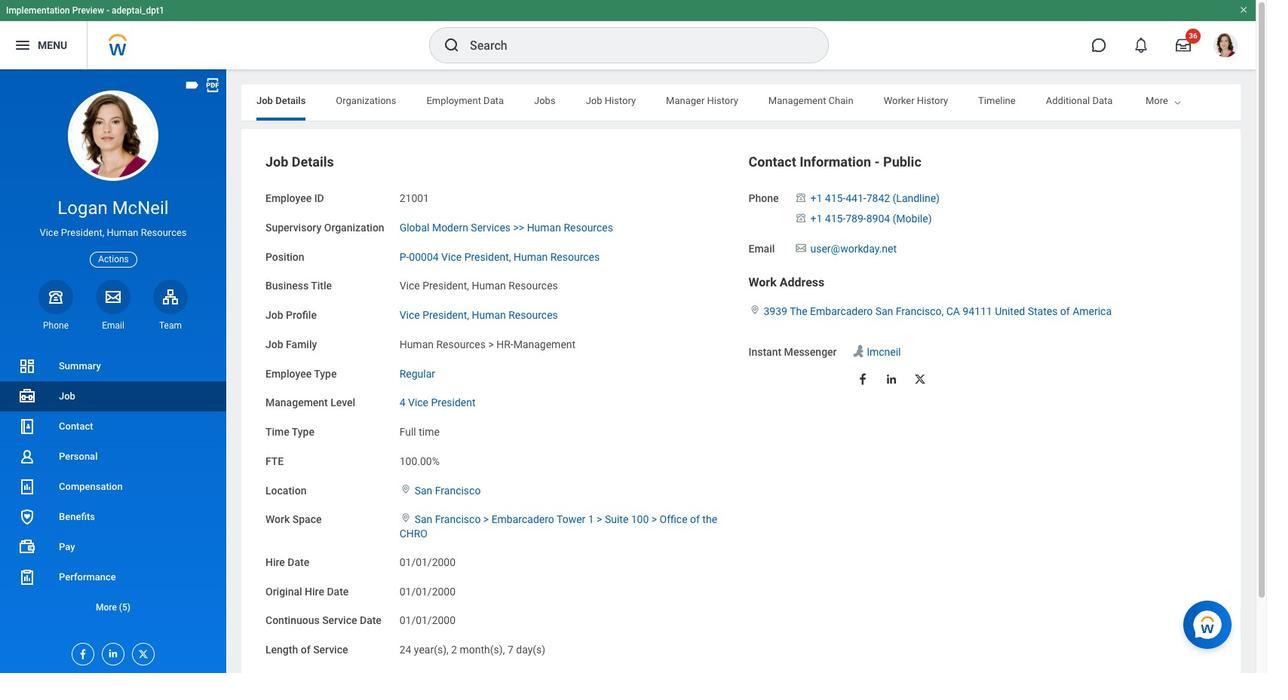 Task type: locate. For each thing, give the bounding box(es) containing it.
service down continuous service date
[[313, 644, 348, 657]]

2 horizontal spatial management
[[769, 95, 827, 106]]

- inside menu banner
[[107, 5, 110, 16]]

+1 inside "+1 415-441-7842 (landline)" link
[[811, 192, 823, 205]]

menu banner
[[0, 0, 1257, 69]]

789-
[[846, 213, 867, 225]]

0 horizontal spatial work
[[266, 514, 290, 526]]

vice president, human resources
[[40, 227, 187, 239], [400, 280, 558, 292], [400, 309, 558, 321]]

0 vertical spatial phone
[[749, 192, 779, 205]]

0 vertical spatial type
[[314, 368, 337, 380]]

contact for contact information - public
[[749, 154, 797, 170]]

summary
[[59, 361, 101, 372]]

history for manager history
[[707, 95, 739, 106]]

+1 415-441-7842 (landline) link
[[811, 189, 940, 205]]

0 horizontal spatial -
[[107, 5, 110, 16]]

tower
[[557, 514, 586, 526]]

job family element
[[400, 330, 576, 352]]

contact inside contact information - public group
[[749, 154, 797, 170]]

day(s)
[[516, 644, 546, 657]]

415- up 789-
[[825, 192, 846, 205]]

+1 415-441-7842 (landline)
[[811, 192, 940, 205]]

president,
[[61, 227, 104, 239], [465, 251, 511, 263], [423, 280, 469, 292], [423, 309, 469, 321]]

1 horizontal spatial hire
[[305, 586, 324, 598]]

details up job details button
[[276, 95, 306, 106]]

date left continuous service date element
[[360, 615, 382, 627]]

president, down logan
[[61, 227, 104, 239]]

san up chro
[[415, 514, 433, 526]]

1 vertical spatial 01/01/2000
[[400, 586, 456, 598]]

human up regular link
[[400, 339, 434, 351]]

more
[[1146, 95, 1169, 106], [96, 603, 117, 614]]

2 employee from the top
[[266, 368, 312, 380]]

type for employee type
[[314, 368, 337, 380]]

hire up original
[[266, 557, 285, 569]]

worker right "chain"
[[884, 95, 915, 106]]

contact link
[[0, 412, 226, 442]]

francisco down the "san francisco"
[[435, 514, 481, 526]]

the
[[703, 514, 718, 526]]

1 horizontal spatial location image
[[749, 305, 761, 316]]

0 vertical spatial francisco
[[435, 485, 481, 497]]

2 415- from the top
[[825, 213, 846, 225]]

president, inside "navigation pane" region
[[61, 227, 104, 239]]

mail image down phone icon
[[794, 242, 808, 254]]

embarcadero right "the"
[[811, 306, 873, 318]]

regular
[[400, 368, 435, 380]]

worker left security
[[1144, 95, 1174, 106]]

id
[[314, 192, 324, 205]]

email
[[749, 243, 775, 255], [102, 321, 124, 331]]

1 vertical spatial mail image
[[104, 288, 122, 306]]

job details
[[257, 95, 306, 106], [266, 154, 334, 170]]

implementation preview -   adeptai_dpt1
[[6, 5, 164, 16]]

position
[[266, 251, 305, 263]]

3 01/01/2000 from the top
[[400, 615, 456, 627]]

navigation pane region
[[0, 69, 226, 674]]

president, down 00004
[[423, 280, 469, 292]]

+1 for +1 415-789-8904 (mobile)
[[811, 213, 823, 225]]

type up "management level" in the left of the page
[[314, 368, 337, 380]]

email up work address
[[749, 243, 775, 255]]

100.00%
[[400, 456, 440, 468]]

manager history
[[666, 95, 739, 106]]

2 data from the left
[[1093, 95, 1113, 106]]

location image for location
[[400, 484, 412, 495]]

continuous service date element
[[400, 606, 456, 629]]

1 horizontal spatial embarcadero
[[811, 306, 873, 318]]

location image
[[749, 305, 761, 316], [400, 484, 412, 495]]

phone image
[[794, 192, 808, 204], [45, 288, 66, 306]]

phone image inside items selected list
[[794, 192, 808, 204]]

0 horizontal spatial date
[[288, 557, 310, 569]]

phone image up phone icon
[[794, 192, 808, 204]]

415-
[[825, 192, 846, 205], [825, 213, 846, 225]]

1 history from the left
[[605, 95, 636, 106]]

1 horizontal spatial worker
[[1144, 95, 1174, 106]]

tab list
[[241, 85, 1241, 121]]

team logan mcneil element
[[153, 320, 188, 332]]

email inside contact information - public group
[[749, 243, 775, 255]]

san down 100.00%
[[415, 485, 433, 497]]

1 horizontal spatial email
[[749, 243, 775, 255]]

2 history from the left
[[707, 95, 739, 106]]

1 01/01/2000 from the top
[[400, 557, 456, 569]]

view printable version (pdf) image
[[205, 77, 221, 94]]

san left francisco,
[[876, 306, 894, 318]]

1
[[588, 514, 594, 526]]

7
[[508, 644, 514, 657]]

preview
[[72, 5, 104, 16]]

0 horizontal spatial of
[[301, 644, 311, 657]]

- inside contact information - public group
[[875, 154, 880, 170]]

location image left 3939
[[749, 305, 761, 316]]

instant
[[749, 346, 782, 358]]

details inside the job details group
[[292, 154, 334, 170]]

compensation image
[[18, 478, 36, 497]]

human up vice president, human resources link
[[472, 280, 506, 292]]

0 vertical spatial details
[[276, 95, 306, 106]]

mail image up email logan mcneil element
[[104, 288, 122, 306]]

embarcadero inside 'link'
[[811, 306, 873, 318]]

1 vertical spatial san
[[415, 485, 433, 497]]

embarcadero left tower
[[492, 514, 555, 526]]

location image up location icon at the left
[[400, 484, 412, 495]]

0 vertical spatial more
[[1146, 95, 1169, 106]]

service down original hire date
[[322, 615, 357, 627]]

1 francisco from the top
[[435, 485, 481, 497]]

work up 3939
[[749, 276, 777, 290]]

location image inside the job details group
[[400, 484, 412, 495]]

0 vertical spatial employee
[[266, 192, 312, 205]]

lmcneil
[[867, 346, 901, 358]]

summary image
[[18, 358, 36, 376]]

vice inside 'link'
[[408, 397, 429, 409]]

0 horizontal spatial location image
[[400, 484, 412, 495]]

job details button
[[266, 154, 334, 170]]

2 vertical spatial date
[[360, 615, 382, 627]]

fte element
[[400, 447, 440, 469]]

management level
[[266, 397, 356, 409]]

1 horizontal spatial management
[[514, 339, 576, 351]]

date for hire
[[327, 586, 349, 598]]

0 horizontal spatial hire
[[266, 557, 285, 569]]

1 vertical spatial date
[[327, 586, 349, 598]]

1 horizontal spatial mail image
[[794, 242, 808, 254]]

0 vertical spatial email
[[749, 243, 775, 255]]

of right states
[[1061, 306, 1071, 318]]

0 vertical spatial of
[[1061, 306, 1071, 318]]

history down the "search workday" "search field"
[[605, 95, 636, 106]]

415- inside "+1 415-441-7842 (landline)" link
[[825, 192, 846, 205]]

america
[[1073, 306, 1112, 318]]

original
[[266, 586, 302, 598]]

2 vertical spatial vice president, human resources
[[400, 309, 558, 321]]

1 vertical spatial more
[[96, 603, 117, 614]]

list containing summary
[[0, 352, 226, 623]]

management down vice president, human resources link
[[514, 339, 576, 351]]

type right time
[[292, 426, 315, 438]]

resources right ">>"
[[564, 222, 614, 234]]

details up the id
[[292, 154, 334, 170]]

job details up job details button
[[257, 95, 306, 106]]

1 horizontal spatial contact
[[749, 154, 797, 170]]

resources down mcneil
[[141, 227, 187, 239]]

contact up phone icon
[[749, 154, 797, 170]]

vice down logan
[[40, 227, 59, 239]]

36
[[1190, 32, 1198, 40]]

employee for employee type
[[266, 368, 312, 380]]

san inside 'san francisco' link
[[415, 485, 433, 497]]

0 horizontal spatial history
[[605, 95, 636, 106]]

36 button
[[1167, 29, 1201, 62]]

of right length
[[301, 644, 311, 657]]

san for san francisco > embarcadero tower 1 > suite 100 > office of the chro
[[415, 514, 433, 526]]

actions button
[[90, 252, 137, 268]]

hire
[[266, 557, 285, 569], [305, 586, 324, 598]]

states
[[1028, 306, 1058, 318]]

contact information - public
[[749, 154, 922, 170]]

2 horizontal spatial of
[[1061, 306, 1071, 318]]

0 vertical spatial -
[[107, 5, 110, 16]]

1 horizontal spatial phone image
[[794, 192, 808, 204]]

phone inside popup button
[[43, 321, 69, 331]]

1 horizontal spatial work
[[749, 276, 777, 290]]

close environment banner image
[[1240, 5, 1249, 14]]

1 worker from the left
[[884, 95, 915, 106]]

0 vertical spatial 415-
[[825, 192, 846, 205]]

date up original hire date
[[288, 557, 310, 569]]

1 horizontal spatial history
[[707, 95, 739, 106]]

human down logan mcneil
[[107, 227, 138, 239]]

- left public
[[875, 154, 880, 170]]

1 horizontal spatial data
[[1093, 95, 1113, 106]]

- right preview
[[107, 5, 110, 16]]

1 vertical spatial contact
[[59, 421, 93, 432]]

2 vertical spatial of
[[301, 644, 311, 657]]

01/01/2000 up original hire date element
[[400, 557, 456, 569]]

month(s),
[[460, 644, 505, 657]]

justify image
[[14, 36, 32, 54]]

type for time type
[[292, 426, 315, 438]]

date
[[288, 557, 310, 569], [327, 586, 349, 598], [360, 615, 382, 627]]

chain
[[829, 95, 854, 106]]

0 vertical spatial job details
[[257, 95, 306, 106]]

manager
[[666, 95, 705, 106]]

messenger
[[785, 346, 837, 358]]

full time
[[400, 426, 440, 438]]

1 vertical spatial email
[[102, 321, 124, 331]]

0 horizontal spatial phone image
[[45, 288, 66, 306]]

human down ">>"
[[514, 251, 548, 263]]

1 vertical spatial vice president, human resources
[[400, 280, 558, 292]]

2 francisco from the top
[[435, 514, 481, 526]]

1 vertical spatial of
[[691, 514, 700, 526]]

p-00004 vice president, human resources link
[[400, 248, 600, 263]]

data right employment
[[484, 95, 504, 106]]

> inside job family element
[[489, 339, 494, 351]]

full time element
[[400, 423, 440, 438]]

resources down p-00004 vice president, human resources
[[509, 280, 558, 292]]

vice right 4
[[408, 397, 429, 409]]

work for work address
[[749, 276, 777, 290]]

phone image up phone logan mcneil element
[[45, 288, 66, 306]]

1 vertical spatial phone image
[[45, 288, 66, 306]]

job details up employee id
[[266, 154, 334, 170]]

location image
[[400, 513, 412, 524]]

vice president, human resources up job family element
[[400, 309, 558, 321]]

1 vertical spatial employee
[[266, 368, 312, 380]]

1 vertical spatial location image
[[400, 484, 412, 495]]

contact information - public group
[[749, 153, 1217, 396]]

francisco inside san francisco > embarcadero tower 1 > suite 100 > office of the chro
[[435, 514, 481, 526]]

0 vertical spatial phone image
[[794, 192, 808, 204]]

organizations
[[336, 95, 397, 106]]

history left timeline
[[917, 95, 949, 106]]

job right jobs
[[586, 95, 603, 106]]

0 vertical spatial contact
[[749, 154, 797, 170]]

job history
[[586, 95, 636, 106]]

additional
[[1046, 95, 1091, 106]]

organization
[[324, 222, 385, 234]]

01/01/2000 up continuous service date element
[[400, 586, 456, 598]]

mail image
[[794, 242, 808, 254], [104, 288, 122, 306]]

resources up hr-
[[509, 309, 558, 321]]

1 vertical spatial embarcadero
[[492, 514, 555, 526]]

employee id element
[[400, 183, 429, 206]]

date for service
[[360, 615, 382, 627]]

email up summary link
[[102, 321, 124, 331]]

p-00004 vice president, human resources
[[400, 251, 600, 263]]

1 vertical spatial francisco
[[435, 514, 481, 526]]

1 horizontal spatial -
[[875, 154, 880, 170]]

facebook image
[[856, 373, 870, 386]]

personal
[[59, 451, 98, 463]]

francisco down 100.00%
[[435, 485, 481, 497]]

work
[[749, 276, 777, 290], [266, 514, 290, 526]]

-
[[107, 5, 110, 16], [875, 154, 880, 170]]

0 vertical spatial mail image
[[794, 242, 808, 254]]

more left (5)
[[96, 603, 117, 614]]

phone inside contact information - public group
[[749, 192, 779, 205]]

management down employee type
[[266, 397, 328, 409]]

employee type
[[266, 368, 337, 380]]

1 employee from the top
[[266, 192, 312, 205]]

0 horizontal spatial email
[[102, 321, 124, 331]]

1 horizontal spatial of
[[691, 514, 700, 526]]

vice president, human resources for business title element
[[400, 280, 558, 292]]

0 horizontal spatial phone
[[43, 321, 69, 331]]

0 vertical spatial service
[[322, 615, 357, 627]]

employee
[[266, 192, 312, 205], [266, 368, 312, 380]]

hire up continuous service date
[[305, 586, 324, 598]]

0 vertical spatial location image
[[749, 305, 761, 316]]

job family
[[266, 339, 317, 351]]

resources down vice president, human resources link
[[437, 339, 486, 351]]

of left the
[[691, 514, 700, 526]]

instant messenger
[[749, 346, 837, 358]]

profile logan mcneil image
[[1214, 33, 1238, 60]]

management inside "tab list"
[[769, 95, 827, 106]]

san inside san francisco > embarcadero tower 1 > suite 100 > office of the chro
[[415, 514, 433, 526]]

- for public
[[875, 154, 880, 170]]

0 vertical spatial vice president, human resources
[[40, 227, 187, 239]]

1 vertical spatial work
[[266, 514, 290, 526]]

0 horizontal spatial contact
[[59, 421, 93, 432]]

job image
[[18, 388, 36, 406]]

management for management chain
[[769, 95, 827, 106]]

01/01/2000 for original hire date
[[400, 586, 456, 598]]

2 01/01/2000 from the top
[[400, 586, 456, 598]]

1 415- from the top
[[825, 192, 846, 205]]

date up continuous service date
[[327, 586, 349, 598]]

work inside the job details group
[[266, 514, 290, 526]]

vice president, human resources up vice president, human resources link
[[400, 280, 558, 292]]

0 horizontal spatial management
[[266, 397, 328, 409]]

1 vertical spatial management
[[514, 339, 576, 351]]

01/01/2000 up year(s),
[[400, 615, 456, 627]]

415- down 441-
[[825, 213, 846, 225]]

mcneil
[[112, 198, 169, 219]]

adeptai_dpt1
[[112, 5, 164, 16]]

job up job details button
[[257, 95, 273, 106]]

human inside business title element
[[472, 280, 506, 292]]

performance
[[59, 572, 116, 583]]

2 worker from the left
[[1144, 95, 1174, 106]]

location
[[266, 485, 307, 497]]

1 vertical spatial type
[[292, 426, 315, 438]]

2 +1 from the top
[[811, 213, 823, 225]]

2 vertical spatial management
[[266, 397, 328, 409]]

>
[[489, 339, 494, 351], [484, 514, 489, 526], [597, 514, 603, 526], [652, 514, 657, 526]]

location image for work address
[[749, 305, 761, 316]]

work left the 'space'
[[266, 514, 290, 526]]

1 vertical spatial +1
[[811, 213, 823, 225]]

san francisco > embarcadero tower 1 > suite 100 > office of the chro link
[[400, 511, 718, 540]]

1 vertical spatial phone
[[43, 321, 69, 331]]

employee down job family
[[266, 368, 312, 380]]

notifications large image
[[1134, 38, 1149, 53]]

san francisco
[[415, 485, 481, 497]]

+1 right phone icon
[[811, 213, 823, 225]]

0 vertical spatial embarcadero
[[811, 306, 873, 318]]

0 horizontal spatial mail image
[[104, 288, 122, 306]]

0 horizontal spatial worker
[[884, 95, 915, 106]]

more inside dropdown button
[[96, 603, 117, 614]]

job left the family
[[266, 339, 283, 351]]

0 horizontal spatial more
[[96, 603, 117, 614]]

1 vertical spatial job details
[[266, 154, 334, 170]]

2 horizontal spatial date
[[360, 615, 382, 627]]

2 vertical spatial san
[[415, 514, 433, 526]]

1 vertical spatial hire
[[305, 586, 324, 598]]

public
[[884, 154, 922, 170]]

4
[[400, 397, 406, 409]]

data for additional data
[[1093, 95, 1113, 106]]

contact inside contact "link"
[[59, 421, 93, 432]]

job inside "link"
[[59, 391, 75, 402]]

2 vertical spatial 01/01/2000
[[400, 615, 456, 627]]

0 vertical spatial san
[[876, 306, 894, 318]]

1 vertical spatial details
[[292, 154, 334, 170]]

of
[[1061, 306, 1071, 318], [691, 514, 700, 526], [301, 644, 311, 657]]

job up employee id
[[266, 154, 289, 170]]

social media x image
[[914, 373, 927, 386]]

francisco
[[435, 485, 481, 497], [435, 514, 481, 526]]

0 vertical spatial management
[[769, 95, 827, 106]]

time
[[266, 426, 290, 438]]

0 vertical spatial work
[[749, 276, 777, 290]]

job down summary
[[59, 391, 75, 402]]

history right the manager
[[707, 95, 739, 106]]

work for work space
[[266, 514, 290, 526]]

1 +1 from the top
[[811, 192, 823, 205]]

implementation
[[6, 5, 70, 16]]

1 data from the left
[[484, 95, 504, 106]]

phone
[[749, 192, 779, 205], [43, 321, 69, 331]]

1 horizontal spatial phone
[[749, 192, 779, 205]]

0 horizontal spatial data
[[484, 95, 504, 106]]

1 vertical spatial -
[[875, 154, 880, 170]]

data right additional
[[1093, 95, 1113, 106]]

data for employment data
[[484, 95, 504, 106]]

3 history from the left
[[917, 95, 949, 106]]

vice president, human resources inside "navigation pane" region
[[40, 227, 187, 239]]

president, inside business title element
[[423, 280, 469, 292]]

facebook image
[[72, 644, 89, 661]]

more left security
[[1146, 95, 1169, 106]]

user@workday.net link
[[811, 240, 897, 255]]

1 horizontal spatial more
[[1146, 95, 1169, 106]]

of inside 'link'
[[1061, 306, 1071, 318]]

management left "chain"
[[769, 95, 827, 106]]

(5)
[[119, 603, 131, 614]]

global modern services >> human resources
[[400, 222, 614, 234]]

vice down p-
[[400, 280, 420, 292]]

415- inside '+1 415-789-8904 (mobile)' link
[[825, 213, 846, 225]]

original hire date element
[[400, 577, 456, 599]]

president, down business title element
[[423, 309, 469, 321]]

2 horizontal spatial history
[[917, 95, 949, 106]]

1 horizontal spatial date
[[327, 586, 349, 598]]

contact up personal
[[59, 421, 93, 432]]

employee up supervisory
[[266, 192, 312, 205]]

0 vertical spatial +1
[[811, 192, 823, 205]]

+1 left 441-
[[811, 192, 823, 205]]

1 vertical spatial 415-
[[825, 213, 846, 225]]

vice president, human resources down logan mcneil
[[40, 227, 187, 239]]

phone image
[[794, 212, 808, 224]]

list
[[0, 352, 226, 623]]

+1 inside '+1 415-789-8904 (mobile)' link
[[811, 213, 823, 225]]

0 horizontal spatial embarcadero
[[492, 514, 555, 526]]

0 vertical spatial 01/01/2000
[[400, 557, 456, 569]]

san for san francisco
[[415, 485, 433, 497]]

work inside contact information - public group
[[749, 276, 777, 290]]

worker for worker security
[[1144, 95, 1174, 106]]



Task type: describe. For each thing, give the bounding box(es) containing it.
continuous
[[266, 615, 320, 627]]

vice president, human resources link
[[400, 306, 558, 321]]

pay link
[[0, 533, 226, 563]]

3939 the embarcadero san francisco, ca 94111 united states of america link
[[764, 303, 1112, 318]]

united
[[995, 306, 1026, 318]]

4 vice president link
[[400, 394, 476, 409]]

management inside job family element
[[514, 339, 576, 351]]

hr-
[[497, 339, 514, 351]]

length of service
[[266, 644, 348, 657]]

modern
[[432, 222, 469, 234]]

san francisco link
[[415, 482, 481, 497]]

hire date element
[[400, 548, 456, 570]]

security
[[1177, 95, 1212, 106]]

continuous service date
[[266, 615, 382, 627]]

user@workday.net
[[811, 243, 897, 255]]

Search Workday  search field
[[470, 29, 798, 62]]

email logan mcneil element
[[96, 320, 131, 332]]

worker security
[[1144, 95, 1212, 106]]

vice inside "navigation pane" region
[[40, 227, 59, 239]]

+1 for +1 415-441-7842 (landline)
[[811, 192, 823, 205]]

job link
[[0, 382, 226, 412]]

francisco for san francisco > embarcadero tower 1 > suite 100 > office of the chro
[[435, 514, 481, 526]]

the
[[790, 306, 808, 318]]

3939
[[764, 306, 788, 318]]

worker for worker history
[[884, 95, 915, 106]]

regular link
[[400, 365, 435, 380]]

address
[[780, 276, 825, 290]]

team link
[[153, 280, 188, 332]]

more (5)
[[96, 603, 131, 614]]

pay
[[59, 542, 75, 553]]

president
[[431, 397, 476, 409]]

phone image inside popup button
[[45, 288, 66, 306]]

vice president, human resources for vice president, human resources link
[[400, 309, 558, 321]]

human inside job family element
[[400, 339, 434, 351]]

lmcneil link
[[867, 343, 901, 358]]

24 year(s), 2 month(s), 7 day(s)
[[400, 644, 546, 657]]

level
[[331, 397, 356, 409]]

full
[[400, 426, 416, 438]]

more for more (5)
[[96, 603, 117, 614]]

francisco for san francisco
[[435, 485, 481, 497]]

benefits
[[59, 512, 95, 523]]

more for more
[[1146, 95, 1169, 106]]

history for job history
[[605, 95, 636, 106]]

details inside "tab list"
[[276, 95, 306, 106]]

human inside "navigation pane" region
[[107, 227, 138, 239]]

management chain
[[769, 95, 854, 106]]

human resources > hr-management
[[400, 339, 576, 351]]

employee for employee id
[[266, 192, 312, 205]]

compensation
[[59, 481, 123, 493]]

worker history
[[884, 95, 949, 106]]

phone logan mcneil element
[[38, 320, 73, 332]]

summary link
[[0, 352, 226, 382]]

supervisory
[[266, 222, 322, 234]]

time
[[419, 426, 440, 438]]

inbox large image
[[1177, 38, 1192, 53]]

more (5) button
[[0, 599, 226, 617]]

phone button
[[38, 280, 73, 332]]

email inside popup button
[[102, 321, 124, 331]]

timeline
[[979, 95, 1016, 106]]

job left profile
[[266, 309, 283, 321]]

information
[[800, 154, 872, 170]]

resources inside business title element
[[509, 280, 558, 292]]

linkedin image
[[103, 644, 119, 660]]

+1 415-789-8904 (mobile) link
[[811, 210, 932, 225]]

san inside the 3939 the embarcadero san francisco, ca 94111 united states of america 'link'
[[876, 306, 894, 318]]

415- for 789-
[[825, 213, 846, 225]]

01/01/2000 for hire date
[[400, 557, 456, 569]]

suite
[[605, 514, 629, 526]]

tab list containing job details
[[241, 85, 1241, 121]]

business
[[266, 280, 309, 292]]

employment
[[427, 95, 481, 106]]

time type
[[266, 426, 315, 438]]

performance image
[[18, 569, 36, 587]]

view team image
[[161, 288, 180, 306]]

resources inside job family element
[[437, 339, 486, 351]]

space
[[293, 514, 322, 526]]

0 vertical spatial date
[[288, 557, 310, 569]]

original hire date
[[266, 586, 349, 598]]

mail image inside popup button
[[104, 288, 122, 306]]

services
[[471, 222, 511, 234]]

tag image
[[184, 77, 201, 94]]

21001
[[400, 192, 429, 205]]

94111
[[963, 306, 993, 318]]

jobs
[[534, 95, 556, 106]]

search image
[[443, 36, 461, 54]]

4 vice president
[[400, 397, 476, 409]]

vice inside business title element
[[400, 280, 420, 292]]

performance link
[[0, 563, 226, 593]]

job details group
[[266, 153, 734, 674]]

0 vertical spatial hire
[[266, 557, 285, 569]]

415- for 441-
[[825, 192, 846, 205]]

work address
[[749, 276, 825, 290]]

1 vertical spatial service
[[313, 644, 348, 657]]

pay image
[[18, 539, 36, 557]]

of inside san francisco > embarcadero tower 1 > suite 100 > office of the chro
[[691, 514, 700, 526]]

benefits image
[[18, 509, 36, 527]]

embarcadero inside san francisco > embarcadero tower 1 > suite 100 > office of the chro
[[492, 514, 555, 526]]

(mobile)
[[893, 213, 932, 225]]

year(s),
[[414, 644, 449, 657]]

linkedin image
[[885, 373, 898, 386]]

resources down global modern services >> human resources
[[551, 251, 600, 263]]

+1 415-789-8904 (mobile)
[[811, 213, 932, 225]]

items selected list
[[794, 189, 964, 228]]

aim image
[[851, 344, 866, 359]]

contact for contact
[[59, 421, 93, 432]]

hire date
[[266, 557, 310, 569]]

management for management level
[[266, 397, 328, 409]]

01/01/2000 for continuous service date
[[400, 615, 456, 627]]

personal image
[[18, 448, 36, 466]]

business title element
[[400, 271, 558, 294]]

team
[[159, 321, 182, 331]]

history for worker history
[[917, 95, 949, 106]]

resources inside "navigation pane" region
[[141, 227, 187, 239]]

human right ">>"
[[527, 222, 561, 234]]

benefits link
[[0, 503, 226, 533]]

francisco,
[[896, 306, 944, 318]]

family
[[286, 339, 317, 351]]

x image
[[133, 644, 149, 661]]

- for adeptai_dpt1
[[107, 5, 110, 16]]

logan
[[58, 198, 108, 219]]

job profile
[[266, 309, 317, 321]]

president, up business title element
[[465, 251, 511, 263]]

vice right 00004
[[442, 251, 462, 263]]

supervisory organization
[[266, 222, 385, 234]]

mail image inside contact information - public group
[[794, 242, 808, 254]]

global modern services >> human resources link
[[400, 219, 614, 234]]

office
[[660, 514, 688, 526]]

ca
[[947, 306, 961, 318]]

contact image
[[18, 418, 36, 436]]

email button
[[96, 280, 131, 332]]

2
[[451, 644, 457, 657]]

employment data
[[427, 95, 504, 106]]

san francisco > embarcadero tower 1 > suite 100 > office of the chro
[[400, 514, 718, 540]]

employee id
[[266, 192, 324, 205]]

7842
[[867, 192, 891, 205]]

human up job family element
[[472, 309, 506, 321]]

vice up regular link
[[400, 309, 420, 321]]

global
[[400, 222, 430, 234]]

length of service element
[[400, 635, 546, 658]]

job details inside group
[[266, 154, 334, 170]]



Task type: vqa. For each thing, say whether or not it's contained in the screenshot.


